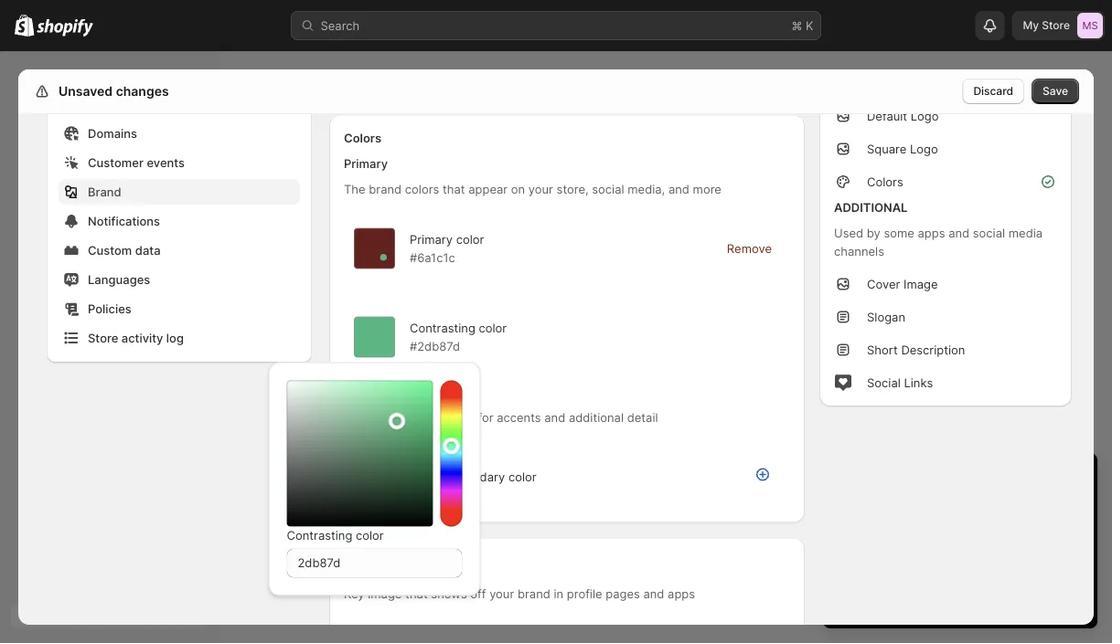 Task type: vqa. For each thing, say whether or not it's contained in the screenshot.
leftmost social
yes



Task type: describe. For each thing, give the bounding box(es) containing it.
data
[[135, 243, 161, 257]]

add a secondary color
[[410, 470, 537, 484]]

key
[[344, 588, 365, 602]]

logo for square logo
[[910, 142, 938, 156]]

and left more on the top right of page
[[669, 182, 690, 197]]

save button
[[1032, 79, 1079, 104]]

for
[[478, 411, 493, 425]]

1 vertical spatial apps
[[668, 588, 695, 602]]

k
[[806, 18, 814, 32]]

my store
[[1023, 19, 1070, 32]]

contrasting for contrasting color #2db87d
[[410, 321, 476, 335]]

media
[[1009, 226, 1043, 240]]

and right pages
[[643, 588, 664, 602]]

accents
[[497, 411, 541, 425]]

channels
[[834, 244, 884, 258]]

0 horizontal spatial colors
[[344, 131, 382, 145]]

custom data link
[[59, 238, 300, 263]]

log
[[166, 331, 184, 345]]

primary color #6a1c1c
[[410, 232, 484, 265]]

used
[[447, 411, 475, 425]]

pages
[[606, 588, 640, 602]]

cover
[[867, 277, 900, 291]]

discard button
[[963, 79, 1025, 104]]

⌘ k
[[792, 18, 814, 32]]

on
[[511, 182, 525, 197]]

discard
[[974, 85, 1014, 98]]

languages
[[88, 273, 150, 287]]

image
[[904, 277, 938, 291]]

1 vertical spatial colors
[[867, 175, 903, 189]]

media,
[[628, 182, 665, 197]]

description
[[901, 343, 965, 357]]

store,
[[557, 182, 589, 197]]

color for contrasting color
[[356, 529, 384, 543]]

customer events link
[[59, 150, 300, 176]]

social links
[[867, 376, 933, 390]]

primary for primary color #6a1c1c
[[410, 232, 453, 246]]

store activity log link
[[59, 326, 300, 351]]

0 vertical spatial your
[[529, 182, 553, 197]]

short description
[[867, 343, 965, 357]]

off
[[470, 588, 486, 602]]

cover image
[[867, 277, 938, 291]]

domains link
[[59, 121, 300, 146]]

Contrasting color text field
[[287, 549, 462, 579]]

additional
[[834, 200, 908, 215]]

logo for default logo
[[911, 109, 939, 123]]

social inside used by some apps and social media channels
[[973, 226, 1005, 240]]

my
[[1023, 19, 1039, 32]]

settings dialog
[[18, 0, 1094, 644]]

policies link
[[59, 296, 300, 322]]

used by some apps and social media channels
[[834, 226, 1043, 258]]

shopify image
[[15, 14, 34, 36]]

the
[[344, 182, 366, 197]]

used
[[834, 226, 864, 240]]

store activity log
[[88, 331, 184, 345]]

custom
[[88, 243, 132, 257]]

notifications
[[88, 214, 160, 228]]

domains
[[88, 126, 137, 140]]

additional
[[569, 411, 624, 425]]

customer events
[[88, 156, 185, 170]]

my store image
[[1078, 13, 1103, 38]]

notifications link
[[59, 209, 300, 234]]

secondary
[[344, 386, 405, 400]]

shopify image
[[37, 19, 94, 37]]

key image that shows off your brand in profile pages and apps
[[344, 588, 695, 602]]

color for contrasting color #2db87d
[[479, 321, 507, 335]]



Task type: locate. For each thing, give the bounding box(es) containing it.
a
[[436, 470, 443, 484]]

remove
[[727, 241, 772, 256]]

1 horizontal spatial store
[[1042, 19, 1070, 32]]

secondary
[[446, 470, 505, 484]]

contrasting up contrasting color text box
[[287, 529, 352, 543]]

colors up "primary color #6a1c1c" at left top
[[405, 182, 439, 197]]

appear
[[469, 182, 508, 197]]

apps inside used by some apps and social media channels
[[918, 226, 945, 240]]

0 horizontal spatial primary
[[344, 157, 388, 171]]

1 horizontal spatial apps
[[918, 226, 945, 240]]

supporting
[[344, 411, 406, 425]]

some
[[884, 226, 915, 240]]

color inside contrasting color #2db87d
[[479, 321, 507, 335]]

brand left the in
[[518, 588, 551, 602]]

contrasting up #2db87d in the bottom left of the page
[[410, 321, 476, 335]]

0 horizontal spatial your
[[490, 588, 514, 602]]

colors
[[405, 182, 439, 197], [410, 411, 444, 425]]

custom data
[[88, 243, 161, 257]]

remove button
[[716, 236, 783, 262]]

1 vertical spatial contrasting
[[287, 529, 352, 543]]

contrasting color
[[287, 529, 384, 543]]

color right secondary
[[509, 470, 537, 484]]

social
[[592, 182, 624, 197], [973, 226, 1005, 240]]

detail
[[627, 411, 658, 425]]

slogan
[[867, 310, 906, 324]]

policies
[[88, 302, 131, 316]]

0 vertical spatial apps
[[918, 226, 945, 240]]

brand link
[[59, 179, 300, 205]]

save
[[1043, 85, 1068, 98]]

apps
[[918, 226, 945, 240], [668, 588, 695, 602]]

by
[[867, 226, 881, 240]]

brand right the on the left
[[369, 182, 402, 197]]

0 vertical spatial logo
[[911, 109, 939, 123]]

changes
[[116, 84, 169, 99]]

default logo
[[867, 109, 939, 123]]

languages link
[[59, 267, 300, 293]]

0 vertical spatial that
[[443, 182, 465, 197]]

1 horizontal spatial brand
[[518, 588, 551, 602]]

0 horizontal spatial apps
[[668, 588, 695, 602]]

0 vertical spatial colors
[[344, 131, 382, 145]]

and inside used by some apps and social media channels
[[949, 226, 970, 240]]

primary
[[344, 157, 388, 171], [410, 232, 453, 246]]

contrasting for contrasting color
[[287, 529, 352, 543]]

colors up the on the left
[[344, 131, 382, 145]]

brand
[[369, 182, 402, 197], [518, 588, 551, 602]]

⌘
[[792, 18, 803, 32]]

and right accents
[[544, 411, 566, 425]]

search
[[321, 18, 360, 32]]

0 horizontal spatial that
[[405, 588, 428, 602]]

change image
[[380, 254, 387, 261]]

color down appear
[[456, 232, 484, 246]]

0 horizontal spatial contrasting
[[287, 529, 352, 543]]

store inside settings dialog
[[88, 331, 118, 345]]

contrasting inside contrasting color #2db87d
[[410, 321, 476, 335]]

image
[[368, 588, 402, 602]]

unsaved
[[59, 84, 113, 99]]

contrasting
[[410, 321, 476, 335], [287, 529, 352, 543]]

events
[[147, 156, 185, 170]]

short
[[867, 343, 898, 357]]

1 horizontal spatial contrasting
[[410, 321, 476, 335]]

store right my
[[1042, 19, 1070, 32]]

1 vertical spatial store
[[88, 331, 118, 345]]

settings
[[55, 84, 107, 99]]

dialog
[[1101, 52, 1112, 635]]

color up contrasting color text box
[[356, 529, 384, 543]]

1 vertical spatial that
[[405, 588, 428, 602]]

1 horizontal spatial primary
[[410, 232, 453, 246]]

brand
[[88, 185, 121, 199]]

primary up #6a1c1c
[[410, 232, 453, 246]]

activity
[[121, 331, 163, 345]]

and right "some"
[[949, 226, 970, 240]]

add
[[410, 470, 433, 484]]

0 horizontal spatial brand
[[369, 182, 402, 197]]

that
[[443, 182, 465, 197], [405, 588, 428, 602]]

0 vertical spatial colors
[[405, 182, 439, 197]]

and
[[669, 182, 690, 197], [949, 226, 970, 240], [544, 411, 566, 425], [643, 588, 664, 602]]

social right store,
[[592, 182, 624, 197]]

#6a1c1c
[[410, 250, 455, 265]]

1 horizontal spatial colors
[[867, 175, 903, 189]]

that left appear
[[443, 182, 465, 197]]

1 vertical spatial brand
[[518, 588, 551, 602]]

color
[[456, 232, 484, 246], [479, 321, 507, 335], [509, 470, 537, 484], [356, 529, 384, 543]]

primary inside "primary color #6a1c1c"
[[410, 232, 453, 246]]

that right image
[[405, 588, 428, 602]]

colors
[[344, 131, 382, 145], [867, 175, 903, 189]]

0 horizontal spatial store
[[88, 331, 118, 345]]

in
[[554, 588, 564, 602]]

1 horizontal spatial social
[[973, 226, 1005, 240]]

colors left used
[[410, 411, 444, 425]]

your right the off
[[490, 588, 514, 602]]

0 horizontal spatial social
[[592, 182, 624, 197]]

square logo
[[867, 142, 938, 156]]

0 vertical spatial primary
[[344, 157, 388, 171]]

customer
[[88, 156, 144, 170]]

apps right "some"
[[918, 226, 945, 240]]

#2db87d
[[410, 339, 460, 353]]

apps right pages
[[668, 588, 695, 602]]

color for primary color #6a1c1c
[[456, 232, 484, 246]]

1 horizontal spatial your
[[529, 182, 553, 197]]

3 days left in your trial element
[[823, 501, 1098, 629]]

0 vertical spatial brand
[[369, 182, 402, 197]]

1 vertical spatial primary
[[410, 232, 453, 246]]

color up for
[[479, 321, 507, 335]]

links
[[904, 376, 933, 390]]

0 vertical spatial contrasting
[[410, 321, 476, 335]]

social left media
[[973, 226, 1005, 240]]

0 vertical spatial social
[[592, 182, 624, 197]]

default
[[867, 109, 908, 123]]

1 vertical spatial social
[[973, 226, 1005, 240]]

1 vertical spatial colors
[[410, 411, 444, 425]]

square
[[867, 142, 907, 156]]

unsaved changes
[[59, 84, 169, 99]]

store
[[1042, 19, 1070, 32], [88, 331, 118, 345]]

logo right square
[[910, 142, 938, 156]]

more
[[693, 182, 722, 197]]

primary up the on the left
[[344, 157, 388, 171]]

logo
[[911, 109, 939, 123], [910, 142, 938, 156]]

profile
[[567, 588, 602, 602]]

1 vertical spatial logo
[[910, 142, 938, 156]]

supporting colors used for accents and additional detail
[[344, 411, 658, 425]]

shows
[[431, 588, 467, 602]]

primary for primary
[[344, 157, 388, 171]]

store down the policies
[[88, 331, 118, 345]]

0 vertical spatial store
[[1042, 19, 1070, 32]]

your right "on"
[[529, 182, 553, 197]]

logo right default
[[911, 109, 939, 123]]

color inside "primary color #6a1c1c"
[[456, 232, 484, 246]]

1 vertical spatial your
[[490, 588, 514, 602]]

1 horizontal spatial that
[[443, 182, 465, 197]]

social
[[867, 376, 901, 390]]

the brand colors that appear on your store, social media, and more
[[344, 182, 722, 197]]

colors up additional
[[867, 175, 903, 189]]

your
[[529, 182, 553, 197], [490, 588, 514, 602]]

contrasting color #2db87d
[[410, 321, 507, 353]]



